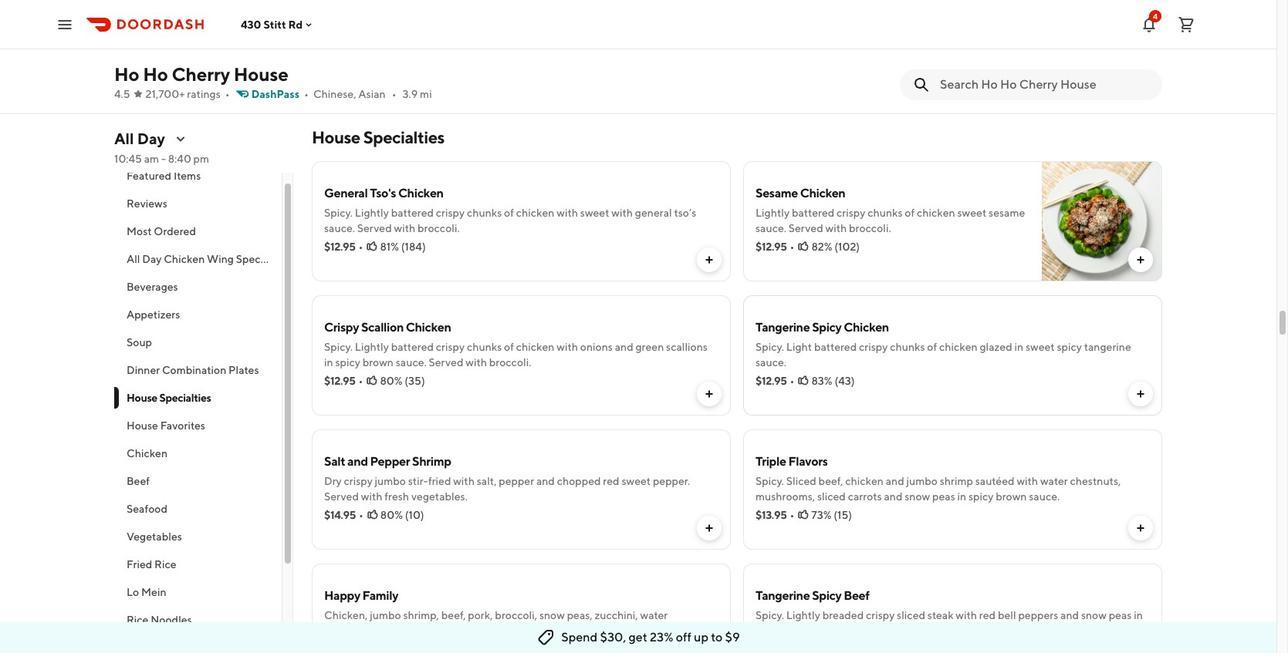 Task type: vqa. For each thing, say whether or not it's contained in the screenshot.


Task type: describe. For each thing, give the bounding box(es) containing it.
of inside sesame chicken lightly battered crispy chunks of chicken sweet sesame sauce. served with broccoli.
[[905, 207, 915, 219]]

noodles
[[151, 614, 192, 627]]

chicken inside triple flavors spicy. sliced beef, chicken and jumbo shrimp sautéed with water chestnuts, mushrooms, sliced carrots and snow peas in spicy brown sauce.
[[845, 475, 884, 488]]

(15)
[[834, 509, 852, 522]]

chicken inside 'button'
[[127, 448, 168, 460]]

in inside crispy scallion chicken spicy. lightly battered crispy chunks of chicken with onions and green scallions in spicy brown sauce. served with broccoli.
[[324, 357, 333, 369]]

tangerine spicy chicken spicy. light battered crispy chunks of chicken glazed in sweet spicy tangerine sauce.
[[756, 320, 1131, 369]]

spicy. for crispy scallion chicken
[[324, 341, 353, 354]]

$12.95 • for sesame
[[756, 241, 795, 253]]

0 items, open order cart image
[[1177, 15, 1196, 34]]

add item to cart image for tangerine spicy chicken
[[1135, 388, 1147, 401]]

spend
[[561, 631, 598, 645]]

(184)
[[401, 241, 426, 253]]

plates
[[229, 364, 259, 377]]

tso's
[[674, 207, 696, 219]]

served inside general tso's chicken spicy. lightly battered crispy chunks of chicken with sweet with general tso's sauce. served with broccoli.
[[357, 222, 392, 235]]

spicy for beef
[[812, 589, 842, 604]]

peppers
[[1018, 610, 1058, 622]]

salt,
[[477, 475, 497, 488]]

shrimp
[[412, 455, 451, 469]]

peas inside triple flavors spicy. sliced beef, chicken and jumbo shrimp sautéed with water chestnuts, mushrooms, sliced carrots and snow peas in spicy brown sauce.
[[932, 491, 955, 503]]

$12.95 for crispy
[[324, 375, 355, 387]]

8:40
[[168, 153, 191, 165]]

fresh
[[385, 491, 409, 503]]

• left chinese,
[[304, 88, 309, 100]]

• for general tso's chicken
[[359, 241, 363, 253]]

featured
[[127, 170, 171, 182]]

chicken,
[[324, 610, 368, 622]]

and inside crispy scallion chicken spicy. lightly battered crispy chunks of chicken with onions and green scallions in spicy brown sauce. served with broccoli.
[[615, 341, 633, 354]]

21,700+ ratings •
[[146, 88, 230, 100]]

water for flavors
[[1040, 475, 1068, 488]]

triple
[[756, 455, 786, 469]]

mushrooms,
[[756, 491, 815, 503]]

most ordered
[[127, 225, 196, 238]]

crispy for tangerine spicy chicken spicy. light battered crispy chunks of chicken glazed in sweet spicy tangerine sauce.
[[859, 341, 888, 354]]

items
[[174, 170, 201, 182]]

73% (15)
[[812, 509, 852, 522]]

most ordered button
[[114, 218, 282, 245]]

(102)
[[835, 241, 860, 253]]

• for sesame chicken
[[790, 241, 795, 253]]

beef button
[[114, 468, 282, 496]]

fried rice
[[127, 559, 176, 571]]

mushrooms
[[416, 625, 473, 638]]

crispy inside salt and pepper shrimp dry crispy jumbo stir-fried with salt, pepper and chopped red sweet pepper. served with fresh vegetables.
[[344, 475, 373, 488]]

$14.95
[[324, 509, 356, 522]]

sesame
[[756, 186, 798, 201]]

$14.95 •
[[324, 509, 363, 522]]

sliced inside triple flavors spicy. sliced beef, chicken and jumbo shrimp sautéed with water chestnuts, mushrooms, sliced carrots and snow peas in spicy brown sauce.
[[817, 491, 846, 503]]

1 ho from the left
[[114, 63, 139, 85]]

family
[[362, 589, 398, 604]]

$12.95 • for general
[[324, 241, 363, 253]]

$12.95 for tangerine
[[756, 375, 787, 387]]

in inside triple flavors spicy. sliced beef, chicken and jumbo shrimp sautéed with water chestnuts, mushrooms, sliced carrots and snow peas in spicy brown sauce.
[[958, 491, 966, 503]]

house down dinner
[[127, 392, 157, 404]]

served inside crispy scallion chicken spicy. lightly battered crispy chunks of chicken with onions and green scallions in spicy brown sauce. served with broccoli.
[[429, 357, 463, 369]]

sauce. inside general tso's chicken spicy. lightly battered crispy chunks of chicken with sweet with general tso's sauce. served with broccoli.
[[324, 222, 355, 235]]

off
[[676, 631, 692, 645]]

lightly for crispy
[[355, 341, 389, 354]]

ordered
[[154, 225, 196, 238]]

salt
[[324, 455, 345, 469]]

crispy scallion chicken spicy. lightly battered crispy chunks of chicken with onions and green scallions in spicy brown sauce. served with broccoli.
[[324, 320, 708, 369]]

of for general tso's chicken
[[504, 207, 514, 219]]

sweet inside salt and pepper shrimp dry crispy jumbo stir-fried with salt, pepper and chopped red sweet pepper. served with fresh vegetables.
[[622, 475, 651, 488]]

all for all day chicken wing specials
[[127, 253, 140, 266]]

82%
[[812, 241, 832, 253]]

sesame
[[989, 207, 1025, 219]]

lightly for tangerine
[[786, 610, 820, 622]]

sliced inside tangerine spicy beef spicy. lightly breaded crispy sliced steak with red bell peppers and snow peas in sweet tangerine peeled sauce.
[[897, 610, 925, 622]]

house up dashpass
[[234, 63, 289, 85]]

fried rice button
[[114, 551, 282, 579]]

lightly for general
[[355, 207, 389, 219]]

4.5
[[114, 88, 130, 100]]

battered inside sesame chicken lightly battered crispy chunks of chicken sweet sesame sauce. served with broccoli.
[[792, 207, 835, 219]]

1 horizontal spatial house specialties
[[312, 127, 445, 147]]

tso's
[[370, 186, 396, 201]]

$12.95 • for tangerine
[[756, 375, 795, 387]]

ho ho cherry house
[[114, 63, 289, 85]]

$11.95
[[756, 37, 785, 49]]

light
[[786, 341, 812, 354]]

beef, inside "happy family chicken, jumbo shrimp, beef, pork, broccoli, snow peas, zucchini, water chestnuts, carrots, mushrooms and baby corn with brown sauce."
[[441, 610, 466, 622]]

spicy for chicken
[[812, 320, 842, 335]]

red inside salt and pepper shrimp dry crispy jumbo stir-fried with salt, pepper and chopped red sweet pepper. served with fresh vegetables.
[[603, 475, 620, 488]]

• for salt and pepper shrimp
[[359, 509, 363, 522]]

chicken for crispy
[[406, 320, 451, 335]]

fried
[[428, 475, 451, 488]]

onions
[[580, 341, 613, 354]]

chicken button
[[114, 440, 282, 468]]

10:45 am - 8:40 pm
[[114, 153, 209, 165]]

chicken for all
[[164, 253, 205, 266]]

81%
[[380, 241, 399, 253]]

house down chinese,
[[312, 127, 360, 147]]

chopped
[[557, 475, 601, 488]]

bell
[[998, 610, 1016, 622]]

in inside the tangerine spicy chicken spicy. light battered crispy chunks of chicken glazed in sweet spicy tangerine sauce.
[[1015, 341, 1024, 354]]

$13.95
[[756, 509, 787, 522]]

specials
[[236, 253, 276, 266]]

shrimp
[[940, 475, 973, 488]]

dashpass
[[251, 88, 300, 100]]

and right salt
[[347, 455, 368, 469]]

spicy. for tangerine spicy chicken
[[756, 341, 784, 354]]

dinner combination plates button
[[114, 357, 282, 384]]

jumbo inside "happy family chicken, jumbo shrimp, beef, pork, broccoli, snow peas, zucchini, water chestnuts, carrots, mushrooms and baby corn with brown sauce."
[[370, 610, 401, 622]]

crispy inside sesame chicken lightly battered crispy chunks of chicken sweet sesame sauce. served with broccoli.
[[837, 207, 866, 219]]

baby
[[496, 625, 520, 638]]

beef, inside triple flavors spicy. sliced beef, chicken and jumbo shrimp sautéed with water chestnuts, mushrooms, sliced carrots and snow peas in spicy brown sauce.
[[819, 475, 843, 488]]

tangerine for chicken
[[756, 320, 810, 335]]

and right the carrots
[[884, 491, 903, 503]]

open menu image
[[56, 15, 74, 34]]

favorites
[[160, 420, 205, 432]]

spicy. inside tangerine spicy beef spicy. lightly breaded crispy sliced steak with red bell peppers and snow peas in sweet tangerine peeled sauce.
[[756, 610, 784, 622]]

general tso's chicken spicy. lightly battered crispy chunks of chicken with sweet with general tso's sauce. served with broccoli.
[[324, 186, 696, 235]]

73%
[[812, 509, 832, 522]]

• for tangerine spicy chicken
[[790, 375, 795, 387]]

of for tangerine spicy chicken
[[927, 341, 937, 354]]

1 vertical spatial house specialties
[[127, 392, 211, 404]]

lo
[[127, 587, 139, 599]]

chicken for tangerine spicy chicken
[[939, 341, 978, 354]]

lightly inside sesame chicken lightly battered crispy chunks of chicken sweet sesame sauce. served with broccoli.
[[756, 207, 790, 219]]

lo mein button
[[114, 579, 282, 607]]

chicken for crispy scallion chicken
[[516, 341, 555, 354]]

brown inside triple flavors spicy. sliced beef, chicken and jumbo shrimp sautéed with water chestnuts, mushrooms, sliced carrots and snow peas in spicy brown sauce.
[[996, 491, 1027, 503]]

up
[[694, 631, 709, 645]]

$12.95 for sesame
[[756, 241, 787, 253]]

(43)
[[835, 375, 855, 387]]

sweet inside sesame chicken lightly battered crispy chunks of chicken sweet sesame sauce. served with broccoli.
[[958, 207, 987, 219]]

all day chicken wing specials
[[127, 253, 276, 266]]

snow inside "happy family chicken, jumbo shrimp, beef, pork, broccoli, snow peas, zucchini, water chestnuts, carrots, mushrooms and baby corn with brown sauce."
[[539, 610, 565, 622]]

with inside sesame chicken lightly battered crispy chunks of chicken sweet sesame sauce. served with broccoli.
[[826, 222, 847, 235]]

sauce. inside "happy family chicken, jumbo shrimp, beef, pork, broccoli, snow peas, zucchini, water chestnuts, carrots, mushrooms and baby corn with brown sauce."
[[603, 625, 634, 638]]

carrots,
[[377, 625, 414, 638]]

(35)
[[405, 375, 425, 387]]

rd
[[288, 18, 303, 30]]

spicy inside crispy scallion chicken spicy. lightly battered crispy chunks of chicken with onions and green scallions in spicy brown sauce. served with broccoli.
[[335, 357, 360, 369]]

pepper
[[499, 475, 534, 488]]

430
[[241, 18, 261, 30]]

tangerine spicy beef spicy. lightly breaded crispy sliced steak with red bell peppers and snow peas in sweet tangerine peeled sauce.
[[756, 589, 1143, 638]]

broccoli. inside sesame chicken lightly battered crispy chunks of chicken sweet sesame sauce. served with broccoli.
[[849, 222, 891, 235]]

served inside sesame chicken lightly battered crispy chunks of chicken sweet sesame sauce. served with broccoli.
[[789, 222, 823, 235]]

and inside tangerine spicy beef spicy. lightly breaded crispy sliced steak with red bell peppers and snow peas in sweet tangerine peeled sauce.
[[1061, 610, 1079, 622]]

glazed
[[980, 341, 1012, 354]]

chinese,
[[313, 88, 356, 100]]

chicken for tangerine
[[844, 320, 889, 335]]

all day chicken wing specials button
[[114, 245, 282, 273]]

reviews button
[[114, 190, 282, 218]]

notification bell image
[[1140, 15, 1159, 34]]

21,700+
[[146, 88, 185, 100]]

3.9
[[403, 88, 418, 100]]

sesame chicken image
[[1042, 161, 1162, 282]]

sauce. inside sesame chicken lightly battered crispy chunks of chicken sweet sesame sauce. served with broccoli.
[[756, 222, 787, 235]]

chicken inside sesame chicken lightly battered crispy chunks of chicken sweet sesame sauce. served with broccoli.
[[800, 186, 846, 201]]

broccoli. inside general tso's chicken spicy. lightly battered crispy chunks of chicken with sweet with general tso's sauce. served with broccoli.
[[418, 222, 460, 235]]

wing
[[207, 253, 234, 266]]

2 ho from the left
[[143, 63, 168, 85]]

dashpass •
[[251, 88, 309, 100]]

appetizers button
[[114, 301, 282, 329]]



Task type: locate. For each thing, give the bounding box(es) containing it.
0 horizontal spatial ho
[[114, 63, 139, 85]]

1 tangerine from the top
[[756, 320, 810, 335]]

1 horizontal spatial peas
[[1109, 610, 1132, 622]]

2 horizontal spatial snow
[[1081, 610, 1107, 622]]

spicy. inside general tso's chicken spicy. lightly battered crispy chunks of chicken with sweet with general tso's sauce. served with broccoli.
[[324, 207, 353, 219]]

1 horizontal spatial beef,
[[819, 475, 843, 488]]

chestnuts, for family
[[324, 625, 375, 638]]

sauce. inside triple flavors spicy. sliced beef, chicken and jumbo shrimp sautéed with water chestnuts, mushrooms, sliced carrots and snow peas in spicy brown sauce.
[[1029, 491, 1060, 503]]

sweet right $9
[[756, 625, 785, 638]]

1 vertical spatial spicy
[[812, 589, 842, 604]]

1 vertical spatial tangerine
[[756, 589, 810, 604]]

crispy inside general tso's chicken spicy. lightly battered crispy chunks of chicken with sweet with general tso's sauce. served with broccoli.
[[436, 207, 465, 219]]

0 horizontal spatial beef,
[[441, 610, 466, 622]]

battered up 83% (43) on the right bottom of page
[[814, 341, 857, 354]]

tangerine inside tangerine spicy beef spicy. lightly breaded crispy sliced steak with red bell peppers and snow peas in sweet tangerine peeled sauce.
[[787, 625, 834, 638]]

spicy down sautéed
[[969, 491, 994, 503]]

chicken right sesame
[[800, 186, 846, 201]]

spicy. left breaded
[[756, 610, 784, 622]]

spicy inside the tangerine spicy chicken spicy. light battered crispy chunks of chicken glazed in sweet spicy tangerine sauce.
[[1057, 341, 1082, 354]]

2 vertical spatial spicy
[[969, 491, 994, 503]]

1 horizontal spatial beef
[[844, 589, 870, 604]]

tangerine inside the tangerine spicy chicken spicy. light battered crispy chunks of chicken glazed in sweet spicy tangerine sauce.
[[756, 320, 810, 335]]

$9
[[725, 631, 740, 645]]

0 horizontal spatial sliced
[[817, 491, 846, 503]]

$30,
[[600, 631, 626, 645]]

0 vertical spatial house specialties
[[312, 127, 445, 147]]

$10.95
[[324, 45, 357, 57]]

2 80% from the top
[[380, 509, 403, 522]]

0 vertical spatial beef,
[[819, 475, 843, 488]]

all
[[114, 130, 134, 147], [127, 253, 140, 266]]

chestnuts, inside "happy family chicken, jumbo shrimp, beef, pork, broccoli, snow peas, zucchini, water chestnuts, carrots, mushrooms and baby corn with brown sauce."
[[324, 625, 375, 638]]

2 horizontal spatial broccoli.
[[849, 222, 891, 235]]

83% (43)
[[812, 375, 855, 387]]

brown down sautéed
[[996, 491, 1027, 503]]

most
[[127, 225, 152, 238]]

• for triple flavors
[[790, 509, 795, 522]]

• left 3.9
[[392, 88, 396, 100]]

1 horizontal spatial broccoli.
[[489, 357, 531, 369]]

day for all day
[[137, 130, 165, 147]]

1 vertical spatial beef
[[844, 589, 870, 604]]

80% for shrimp
[[380, 509, 403, 522]]

chicken down ordered
[[164, 253, 205, 266]]

0 vertical spatial tangerine
[[756, 320, 810, 335]]

0 horizontal spatial peas
[[932, 491, 955, 503]]

of inside general tso's chicken spicy. lightly battered crispy chunks of chicken with sweet with general tso's sauce. served with broccoli.
[[504, 207, 514, 219]]

chicken up the (43) at the bottom right of page
[[844, 320, 889, 335]]

featured items button
[[114, 162, 282, 190]]

lightly left breaded
[[786, 610, 820, 622]]

chicken inside general tso's chicken spicy. lightly battered crispy chunks of chicken with sweet with general tso's sauce. served with broccoli.
[[516, 207, 555, 219]]

of inside crispy scallion chicken spicy. lightly battered crispy chunks of chicken with onions and green scallions in spicy brown sauce. served with broccoli.
[[504, 341, 514, 354]]

1 horizontal spatial specialties
[[363, 127, 445, 147]]

and down the pork,
[[475, 625, 494, 638]]

• left '81%'
[[359, 241, 363, 253]]

day up beverages
[[142, 253, 162, 266]]

lightly down sesame
[[756, 207, 790, 219]]

scallion
[[361, 320, 404, 335]]

water inside triple flavors spicy. sliced beef, chicken and jumbo shrimp sautéed with water chestnuts, mushrooms, sliced carrots and snow peas in spicy brown sauce.
[[1040, 475, 1068, 488]]

0 horizontal spatial water
[[640, 610, 668, 622]]

with inside "happy family chicken, jumbo shrimp, beef, pork, broccoli, snow peas, zucchini, water chestnuts, carrots, mushrooms and baby corn with brown sauce."
[[546, 625, 568, 638]]

•
[[225, 88, 230, 100], [304, 88, 309, 100], [392, 88, 396, 100], [359, 241, 363, 253], [790, 241, 795, 253], [359, 375, 363, 387], [790, 375, 795, 387], [359, 509, 363, 522], [790, 509, 795, 522]]

brown down peas,
[[570, 625, 601, 638]]

chicken
[[516, 207, 555, 219], [917, 207, 955, 219], [516, 341, 555, 354], [939, 341, 978, 354], [845, 475, 884, 488]]

$12.95 left 82%
[[756, 241, 787, 253]]

lightly
[[355, 207, 389, 219], [756, 207, 790, 219], [355, 341, 389, 354], [786, 610, 820, 622]]

all down most
[[127, 253, 140, 266]]

$12.95 • down crispy
[[324, 375, 363, 387]]

day for all day chicken wing specials
[[142, 253, 162, 266]]

salt and pepper shrimp dry crispy jumbo stir-fried with salt, pepper and chopped red sweet pepper. served with fresh vegetables.
[[324, 455, 690, 503]]

crispy inside tangerine spicy beef spicy. lightly breaded crispy sliced steak with red bell peppers and snow peas in sweet tangerine peeled sauce.
[[866, 610, 895, 622]]

beef, right sliced
[[819, 475, 843, 488]]

0 vertical spatial beef
[[127, 475, 150, 488]]

sliced up 73% (15)
[[817, 491, 846, 503]]

0 horizontal spatial beef
[[127, 475, 150, 488]]

ho up the 21,700+
[[143, 63, 168, 85]]

all inside button
[[127, 253, 140, 266]]

lightly down tso's
[[355, 207, 389, 219]]

$13.95 •
[[756, 509, 795, 522]]

jumbo
[[375, 475, 406, 488], [907, 475, 938, 488], [370, 610, 401, 622]]

add item to cart image
[[703, 388, 716, 401], [1135, 388, 1147, 401], [703, 523, 716, 535], [1135, 523, 1147, 535]]

beef, up mushrooms
[[441, 610, 466, 622]]

sauce. inside the tangerine spicy chicken spicy. light battered crispy chunks of chicken glazed in sweet spicy tangerine sauce.
[[756, 357, 787, 369]]

0 vertical spatial water
[[1040, 475, 1068, 488]]

in inside tangerine spicy beef spicy. lightly breaded crispy sliced steak with red bell peppers and snow peas in sweet tangerine peeled sauce.
[[1134, 610, 1143, 622]]

jumbo left shrimp
[[907, 475, 938, 488]]

battered for general tso's chicken
[[391, 207, 434, 219]]

1 horizontal spatial chestnuts,
[[1070, 475, 1121, 488]]

1 horizontal spatial brown
[[570, 625, 601, 638]]

spicy. inside triple flavors spicy. sliced beef, chicken and jumbo shrimp sautéed with water chestnuts, mushrooms, sliced carrots and snow peas in spicy brown sauce.
[[756, 475, 784, 488]]

chicken inside general tso's chicken spicy. lightly battered crispy chunks of chicken with sweet with general tso's sauce. served with broccoli.
[[398, 186, 444, 201]]

spicy up breaded
[[812, 589, 842, 604]]

zucchini,
[[595, 610, 638, 622]]

crispy for crispy scallion chicken spicy. lightly battered crispy chunks of chicken with onions and green scallions in spicy brown sauce. served with broccoli.
[[436, 341, 465, 354]]

2 vertical spatial brown
[[570, 625, 601, 638]]

1 vertical spatial all
[[127, 253, 140, 266]]

spicy. for general tso's chicken
[[324, 207, 353, 219]]

chicken for general tso's chicken
[[516, 207, 555, 219]]

specialties up favorites
[[159, 392, 211, 404]]

flavors
[[788, 455, 828, 469]]

soup button
[[114, 329, 282, 357]]

chicken down house favorites
[[127, 448, 168, 460]]

chestnuts, inside triple flavors spicy. sliced beef, chicken and jumbo shrimp sautéed with water chestnuts, mushrooms, sliced carrots and snow peas in spicy brown sauce.
[[1070, 475, 1121, 488]]

house favorites
[[127, 420, 205, 432]]

happy family chicken, jumbo shrimp, beef, pork, broccoli, snow peas, zucchini, water chestnuts, carrots, mushrooms and baby corn with brown sauce.
[[324, 589, 668, 638]]

dinner combination plates
[[127, 364, 259, 377]]

battered inside crispy scallion chicken spicy. lightly battered crispy chunks of chicken with onions and green scallions in spicy brown sauce. served with broccoli.
[[391, 341, 434, 354]]

chunks inside sesame chicken lightly battered crispy chunks of chicken sweet sesame sauce. served with broccoli.
[[868, 207, 903, 219]]

peas
[[932, 491, 955, 503], [1109, 610, 1132, 622]]

2 tangerine from the top
[[756, 589, 810, 604]]

house specialties down chinese, asian • 3.9 mi
[[312, 127, 445, 147]]

spicy. inside the tangerine spicy chicken spicy. light battered crispy chunks of chicken glazed in sweet spicy tangerine sauce.
[[756, 341, 784, 354]]

carrots
[[848, 491, 882, 503]]

beverages
[[127, 281, 178, 293]]

red right "chopped"
[[603, 475, 620, 488]]

spend $30, get 23% off up to $9
[[561, 631, 740, 645]]

lightly down scallion
[[355, 341, 389, 354]]

chicken inside button
[[164, 253, 205, 266]]

0 horizontal spatial red
[[603, 475, 620, 488]]

battered inside the tangerine spicy chicken spicy. light battered crispy chunks of chicken glazed in sweet spicy tangerine sauce.
[[814, 341, 857, 354]]

sweet left pepper. on the right of the page
[[622, 475, 651, 488]]

served inside salt and pepper shrimp dry crispy jumbo stir-fried with salt, pepper and chopped red sweet pepper. served with fresh vegetables.
[[324, 491, 359, 503]]

beverages button
[[114, 273, 282, 301]]

0 horizontal spatial chestnuts,
[[324, 625, 375, 638]]

red
[[603, 475, 620, 488], [979, 610, 996, 622]]

ho
[[114, 63, 139, 85], [143, 63, 168, 85]]

battered for crispy scallion chicken
[[391, 341, 434, 354]]

2 horizontal spatial brown
[[996, 491, 1027, 503]]

breaded
[[823, 610, 864, 622]]

brown
[[362, 357, 394, 369], [996, 491, 1027, 503], [570, 625, 601, 638]]

add item to cart image
[[1135, 66, 1147, 78], [703, 254, 716, 266], [1135, 254, 1147, 266]]

1 vertical spatial peas
[[1109, 610, 1132, 622]]

spicy.
[[324, 207, 353, 219], [324, 341, 353, 354], [756, 341, 784, 354], [756, 475, 784, 488], [756, 610, 784, 622]]

1 horizontal spatial sliced
[[897, 610, 925, 622]]

featured items
[[127, 170, 201, 182]]

• left 82%
[[790, 241, 795, 253]]

broccoli.
[[418, 222, 460, 235], [849, 222, 891, 235], [489, 357, 531, 369]]

brown inside "happy family chicken, jumbo shrimp, beef, pork, broccoli, snow peas, zucchini, water chestnuts, carrots, mushrooms and baby corn with brown sauce."
[[570, 625, 601, 638]]

rice down lo
[[127, 614, 149, 627]]

asian
[[358, 88, 386, 100]]

and left green
[[615, 341, 633, 354]]

beef up breaded
[[844, 589, 870, 604]]

water up 'spend $30, get 23% off up to $9' at bottom
[[640, 610, 668, 622]]

of for crispy scallion chicken
[[504, 341, 514, 354]]

with inside tangerine spicy beef spicy. lightly breaded crispy sliced steak with red bell peppers and snow peas in sweet tangerine peeled sauce.
[[956, 610, 977, 622]]

ho up 4.5
[[114, 63, 139, 85]]

sweet inside the tangerine spicy chicken spicy. light battered crispy chunks of chicken glazed in sweet spicy tangerine sauce.
[[1026, 341, 1055, 354]]

chunks inside the tangerine spicy chicken spicy. light battered crispy chunks of chicken glazed in sweet spicy tangerine sauce.
[[890, 341, 925, 354]]

80% left (35)
[[380, 375, 403, 387]]

beef inside tangerine spicy beef spicy. lightly breaded crispy sliced steak with red bell peppers and snow peas in sweet tangerine peeled sauce.
[[844, 589, 870, 604]]

0 vertical spatial chestnuts,
[[1070, 475, 1121, 488]]

0 horizontal spatial brown
[[362, 357, 394, 369]]

$12.95 •
[[324, 241, 363, 253], [756, 241, 795, 253], [324, 375, 363, 387], [756, 375, 795, 387]]

83%
[[812, 375, 833, 387]]

430 stitt rd
[[241, 18, 303, 30]]

1 vertical spatial red
[[979, 610, 996, 622]]

of inside the tangerine spicy chicken spicy. light battered crispy chunks of chicken glazed in sweet spicy tangerine sauce.
[[927, 341, 937, 354]]

pepper
[[370, 455, 410, 469]]

1 vertical spatial water
[[640, 610, 668, 622]]

$12.95 • left 82%
[[756, 241, 795, 253]]

0 horizontal spatial house specialties
[[127, 392, 211, 404]]

water right sautéed
[[1040, 475, 1068, 488]]

rice noodles button
[[114, 607, 282, 634]]

0 vertical spatial brown
[[362, 357, 394, 369]]

house inside house favorites button
[[127, 420, 158, 432]]

broccoli. inside crispy scallion chicken spicy. lightly battered crispy chunks of chicken with onions and green scallions in spicy brown sauce. served with broccoli.
[[489, 357, 531, 369]]

chicken for general
[[398, 186, 444, 201]]

specialties down 3.9
[[363, 127, 445, 147]]

0 vertical spatial rice
[[154, 559, 176, 571]]

1 vertical spatial day
[[142, 253, 162, 266]]

jumbo up carrots,
[[370, 610, 401, 622]]

beef inside button
[[127, 475, 150, 488]]

chicken inside crispy scallion chicken spicy. lightly battered crispy chunks of chicken with onions and green scallions in spicy brown sauce. served with broccoli.
[[516, 341, 555, 354]]

appetizers
[[127, 309, 180, 321]]

water inside "happy family chicken, jumbo shrimp, beef, pork, broccoli, snow peas, zucchini, water chestnuts, carrots, mushrooms and baby corn with brown sauce."
[[640, 610, 668, 622]]

cherry
[[172, 63, 230, 85]]

red left the bell
[[979, 610, 996, 622]]

snow right the carrots
[[905, 491, 930, 503]]

broccoli,
[[495, 610, 537, 622]]

0 horizontal spatial broccoli.
[[418, 222, 460, 235]]

$12.95 down crispy
[[324, 375, 355, 387]]

1 horizontal spatial spicy
[[969, 491, 994, 503]]

1 vertical spatial brown
[[996, 491, 1027, 503]]

with inside triple flavors spicy. sliced beef, chicken and jumbo shrimp sautéed with water chestnuts, mushrooms, sliced carrots and snow peas in spicy brown sauce.
[[1017, 475, 1038, 488]]

add item to cart image for crispy scallion chicken
[[703, 388, 716, 401]]

spicy inside triple flavors spicy. sliced beef, chicken and jumbo shrimp sautéed with water chestnuts, mushrooms, sliced carrots and snow peas in spicy brown sauce.
[[969, 491, 994, 503]]

chestnuts, for flavors
[[1070, 475, 1121, 488]]

• down mushrooms,
[[790, 509, 795, 522]]

chicken inside the tangerine spicy chicken spicy. light battered crispy chunks of chicken glazed in sweet spicy tangerine sauce.
[[844, 320, 889, 335]]

1 vertical spatial rice
[[127, 614, 149, 627]]

chicken inside sesame chicken lightly battered crispy chunks of chicken sweet sesame sauce. served with broccoli.
[[917, 207, 955, 219]]

reviews
[[127, 198, 167, 210]]

happy
[[324, 589, 360, 604]]

battered up (184)
[[391, 207, 434, 219]]

sliced left steak on the right bottom
[[897, 610, 925, 622]]

1 vertical spatial tangerine
[[787, 625, 834, 638]]

chinese, asian • 3.9 mi
[[313, 88, 432, 100]]

chunks
[[467, 207, 502, 219], [868, 207, 903, 219], [467, 341, 502, 354], [890, 341, 925, 354]]

$12.95 left '81%'
[[324, 241, 355, 253]]

chicken inside crispy scallion chicken spicy. lightly battered crispy chunks of chicken with onions and green scallions in spicy brown sauce. served with broccoli.
[[406, 320, 451, 335]]

chunks for tangerine spicy chicken
[[890, 341, 925, 354]]

• right ratings
[[225, 88, 230, 100]]

1 horizontal spatial rice
[[154, 559, 176, 571]]

menus image
[[174, 133, 187, 145]]

chicken right tso's
[[398, 186, 444, 201]]

jumbo inside salt and pepper shrimp dry crispy jumbo stir-fried with salt, pepper and chopped red sweet pepper. served with fresh vegetables.
[[375, 475, 406, 488]]

430 stitt rd button
[[241, 18, 315, 30]]

80% (10)
[[380, 509, 424, 522]]

0 vertical spatial all
[[114, 130, 134, 147]]

tangerine inside the tangerine spicy chicken spicy. light battered crispy chunks of chicken glazed in sweet spicy tangerine sauce.
[[1084, 341, 1131, 354]]

all for all day
[[114, 130, 134, 147]]

spicy. left light
[[756, 341, 784, 354]]

Item Search search field
[[940, 76, 1150, 93]]

0 vertical spatial red
[[603, 475, 620, 488]]

spicy up 83%
[[812, 320, 842, 335]]

spicy
[[1057, 341, 1082, 354], [335, 357, 360, 369], [969, 491, 994, 503]]

and right pepper
[[536, 475, 555, 488]]

battered up (35)
[[391, 341, 434, 354]]

dinner
[[127, 364, 160, 377]]

1 vertical spatial sliced
[[897, 610, 925, 622]]

chunks inside general tso's chicken spicy. lightly battered crispy chunks of chicken with sweet with general tso's sauce. served with broccoli.
[[467, 207, 502, 219]]

snow inside triple flavors spicy. sliced beef, chicken and jumbo shrimp sautéed with water chestnuts, mushrooms, sliced carrots and snow peas in spicy brown sauce.
[[905, 491, 930, 503]]

chunks for crispy scallion chicken
[[467, 341, 502, 354]]

corn
[[522, 625, 544, 638]]

0 vertical spatial day
[[137, 130, 165, 147]]

jumbo inside triple flavors spicy. sliced beef, chicken and jumbo shrimp sautéed with water chestnuts, mushrooms, sliced carrots and snow peas in spicy brown sauce.
[[907, 475, 938, 488]]

brown up 80% (35)
[[362, 357, 394, 369]]

1 80% from the top
[[380, 375, 403, 387]]

crispy inside crispy scallion chicken spicy. lightly battered crispy chunks of chicken with onions and green scallions in spicy brown sauce. served with broccoli.
[[436, 341, 465, 354]]

0 horizontal spatial snow
[[539, 610, 565, 622]]

0 horizontal spatial tangerine
[[787, 625, 834, 638]]

battered up 82%
[[792, 207, 835, 219]]

0 horizontal spatial spicy
[[335, 357, 360, 369]]

vegetables.
[[411, 491, 468, 503]]

sautéed
[[975, 475, 1015, 488]]

spicy inside the tangerine spicy chicken spicy. light battered crispy chunks of chicken glazed in sweet spicy tangerine sauce.
[[812, 320, 842, 335]]

all day
[[114, 130, 165, 147]]

in
[[1015, 341, 1024, 354], [324, 357, 333, 369], [958, 491, 966, 503], [1134, 610, 1143, 622]]

1 vertical spatial spicy
[[335, 357, 360, 369]]

0 horizontal spatial specialties
[[159, 392, 211, 404]]

sauce. inside tangerine spicy beef spicy. lightly breaded crispy sliced steak with red bell peppers and snow peas in sweet tangerine peeled sauce.
[[872, 625, 903, 638]]

day up the am
[[137, 130, 165, 147]]

0 vertical spatial sliced
[[817, 491, 846, 503]]

vegetables button
[[114, 523, 282, 551]]

chunks inside crispy scallion chicken spicy. lightly battered crispy chunks of chicken with onions and green scallions in spicy brown sauce. served with broccoli.
[[467, 341, 502, 354]]

80% (35)
[[380, 375, 425, 387]]

$12.95 down light
[[756, 375, 787, 387]]

• for crispy scallion chicken
[[359, 375, 363, 387]]

0 horizontal spatial rice
[[127, 614, 149, 627]]

1 vertical spatial specialties
[[159, 392, 211, 404]]

crispy for general tso's chicken spicy. lightly battered crispy chunks of chicken with sweet with general tso's sauce. served with broccoli.
[[436, 207, 465, 219]]

(10)
[[405, 509, 424, 522]]

80% down fresh
[[380, 509, 403, 522]]

lightly inside crispy scallion chicken spicy. lightly battered crispy chunks of chicken with onions and green scallions in spicy brown sauce. served with broccoli.
[[355, 341, 389, 354]]

0 vertical spatial peas
[[932, 491, 955, 503]]

snow up corn
[[539, 610, 565, 622]]

0 vertical spatial tangerine
[[1084, 341, 1131, 354]]

2 horizontal spatial spicy
[[1057, 341, 1082, 354]]

1 horizontal spatial red
[[979, 610, 996, 622]]

lo mein
[[127, 587, 166, 599]]

$12.95 • down light
[[756, 375, 795, 387]]

2 spicy from the top
[[812, 589, 842, 604]]

house left favorites
[[127, 420, 158, 432]]

peas,
[[567, 610, 593, 622]]

add item to cart image for triple flavors
[[1135, 523, 1147, 535]]

0 vertical spatial spicy
[[812, 320, 842, 335]]

vegetables
[[127, 531, 182, 543]]

80% for spicy.
[[380, 375, 403, 387]]

tangerine for beef
[[756, 589, 810, 604]]

• right $14.95
[[359, 509, 363, 522]]

red inside tangerine spicy beef spicy. lightly breaded crispy sliced steak with red bell peppers and snow peas in sweet tangerine peeled sauce.
[[979, 610, 996, 622]]

rice right fried
[[154, 559, 176, 571]]

spicy right glazed on the right bottom of page
[[1057, 341, 1082, 354]]

jumbo up fresh
[[375, 475, 406, 488]]

all up 10:45
[[114, 130, 134, 147]]

sweet inside tangerine spicy beef spicy. lightly breaded crispy sliced steak with red bell peppers and snow peas in sweet tangerine peeled sauce.
[[756, 625, 785, 638]]

0 vertical spatial specialties
[[363, 127, 445, 147]]

peas inside tangerine spicy beef spicy. lightly breaded crispy sliced steak with red bell peppers and snow peas in sweet tangerine peeled sauce.
[[1109, 610, 1132, 622]]

battered inside general tso's chicken spicy. lightly battered crispy chunks of chicken with sweet with general tso's sauce. served with broccoli.
[[391, 207, 434, 219]]

crispy for tangerine spicy beef spicy. lightly breaded crispy sliced steak with red bell peppers and snow peas in sweet tangerine peeled sauce.
[[866, 610, 895, 622]]

1 spicy from the top
[[812, 320, 842, 335]]

0 vertical spatial 80%
[[380, 375, 403, 387]]

brown inside crispy scallion chicken spicy. lightly battered crispy chunks of chicken with onions and green scallions in spicy brown sauce. served with broccoli.
[[362, 357, 394, 369]]

day inside all day chicken wing specials button
[[142, 253, 162, 266]]

chicken
[[398, 186, 444, 201], [800, 186, 846, 201], [164, 253, 205, 266], [406, 320, 451, 335], [844, 320, 889, 335], [127, 448, 168, 460]]

spicy. inside crispy scallion chicken spicy. lightly battered crispy chunks of chicken with onions and green scallions in spicy brown sauce. served with broccoli.
[[324, 341, 353, 354]]

$12.95 • left '81%'
[[324, 241, 363, 253]]

1 horizontal spatial snow
[[905, 491, 930, 503]]

• left 83%
[[790, 375, 795, 387]]

sweet inside general tso's chicken spicy. lightly battered crispy chunks of chicken with sweet with general tso's sauce. served with broccoli.
[[580, 207, 609, 219]]

triple flavors spicy. sliced beef, chicken and jumbo shrimp sautéed with water chestnuts, mushrooms, sliced carrots and snow peas in spicy brown sauce.
[[756, 455, 1121, 503]]

sweet right glazed on the right bottom of page
[[1026, 341, 1055, 354]]

80%
[[380, 375, 403, 387], [380, 509, 403, 522]]

tangerine inside tangerine spicy beef spicy. lightly breaded crispy sliced steak with red bell peppers and snow peas in sweet tangerine peeled sauce.
[[756, 589, 810, 604]]

get
[[629, 631, 647, 645]]

add item to cart image for salt and pepper shrimp
[[703, 523, 716, 535]]

mi
[[420, 88, 432, 100]]

spicy inside tangerine spicy beef spicy. lightly breaded crispy sliced steak with red bell peppers and snow peas in sweet tangerine peeled sauce.
[[812, 589, 842, 604]]

pm
[[193, 153, 209, 165]]

• left 80% (35)
[[359, 375, 363, 387]]

1 vertical spatial 80%
[[380, 509, 403, 522]]

general
[[324, 186, 368, 201]]

0 vertical spatial spicy
[[1057, 341, 1082, 354]]

lightly inside general tso's chicken spicy. lightly battered crispy chunks of chicken with sweet with general tso's sauce. served with broccoli.
[[355, 207, 389, 219]]

sweet left sesame on the right top of page
[[958, 207, 987, 219]]

and inside "happy family chicken, jumbo shrimp, beef, pork, broccoli, snow peas, zucchini, water chestnuts, carrots, mushrooms and baby corn with brown sauce."
[[475, 625, 494, 638]]

spicy. down general
[[324, 207, 353, 219]]

sweet left general
[[580, 207, 609, 219]]

spicy down crispy
[[335, 357, 360, 369]]

spicy. down crispy
[[324, 341, 353, 354]]

chunks for general tso's chicken
[[467, 207, 502, 219]]

snow inside tangerine spicy beef spicy. lightly breaded crispy sliced steak with red bell peppers and snow peas in sweet tangerine peeled sauce.
[[1081, 610, 1107, 622]]

lightly inside tangerine spicy beef spicy. lightly breaded crispy sliced steak with red bell peppers and snow peas in sweet tangerine peeled sauce.
[[786, 610, 820, 622]]

battered for tangerine spicy chicken
[[814, 341, 857, 354]]

1 horizontal spatial water
[[1040, 475, 1068, 488]]

1 horizontal spatial ho
[[143, 63, 168, 85]]

snow right peppers at the right
[[1081, 610, 1107, 622]]

house specialties up house favorites
[[127, 392, 211, 404]]

1 horizontal spatial tangerine
[[1084, 341, 1131, 354]]

$12.95 • for crispy
[[324, 375, 363, 387]]

water for family
[[640, 610, 668, 622]]

mein
[[141, 587, 166, 599]]

chicken inside the tangerine spicy chicken spicy. light battered crispy chunks of chicken glazed in sweet spicy tangerine sauce.
[[939, 341, 978, 354]]

$12.95 for general
[[324, 241, 355, 253]]

crispy inside the tangerine spicy chicken spicy. light battered crispy chunks of chicken glazed in sweet spicy tangerine sauce.
[[859, 341, 888, 354]]

stir-
[[408, 475, 428, 488]]

1 vertical spatial chestnuts,
[[324, 625, 375, 638]]

and left shrimp
[[886, 475, 904, 488]]

spicy. down triple
[[756, 475, 784, 488]]

and right peppers at the right
[[1061, 610, 1079, 622]]

sauce. inside crispy scallion chicken spicy. lightly battered crispy chunks of chicken with onions and green scallions in spicy brown sauce. served with broccoli.
[[396, 357, 427, 369]]

chicken right scallion
[[406, 320, 451, 335]]

1 vertical spatial beef,
[[441, 610, 466, 622]]

82% (102)
[[812, 241, 860, 253]]

beef up seafood
[[127, 475, 150, 488]]

battered
[[391, 207, 434, 219], [792, 207, 835, 219], [391, 341, 434, 354], [814, 341, 857, 354]]



